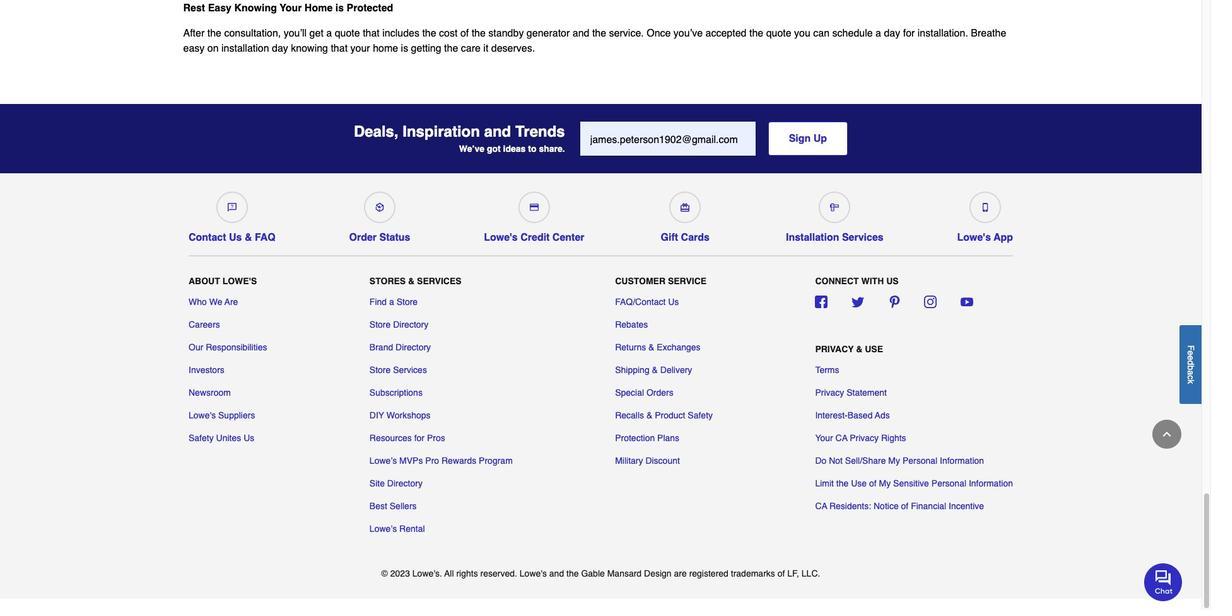 Task type: describe. For each thing, give the bounding box(es) containing it.
who we are
[[189, 297, 238, 307]]

service
[[668, 277, 707, 287]]

of right notice on the bottom of page
[[902, 501, 909, 512]]

the left gable
[[567, 569, 579, 579]]

gift card image
[[681, 203, 690, 212]]

ideas
[[503, 144, 526, 154]]

credit
[[521, 232, 550, 244]]

not
[[829, 456, 843, 466]]

suppliers
[[218, 411, 255, 421]]

gable
[[582, 569, 605, 579]]

2 vertical spatial us
[[244, 433, 254, 443]]

military
[[615, 456, 643, 466]]

do not sell/share my personal information link
[[816, 455, 985, 467]]

service.
[[609, 28, 644, 39]]

brand
[[370, 342, 393, 352]]

c
[[1186, 375, 1197, 380]]

investors link
[[189, 364, 225, 376]]

we've
[[459, 144, 485, 154]]

lowe's for lowe's credit center
[[484, 232, 518, 244]]

cost
[[439, 28, 458, 39]]

contact
[[189, 232, 226, 244]]

lowe's for lowe's mvps pro rewards program
[[370, 456, 397, 466]]

2023
[[391, 569, 410, 579]]

site directory link
[[370, 477, 423, 490]]

generator
[[527, 28, 570, 39]]

installation
[[786, 232, 840, 244]]

my inside limit the use of my sensitive personal information link
[[879, 479, 891, 489]]

is inside the after the consultation, you'll get a quote that includes the cost of the standby generator and the service. once you've accepted the quote you can schedule a day for installation. breathe easy on installation day knowing that your home is getting the care it deserves.
[[401, 43, 408, 54]]

cards
[[681, 232, 710, 244]]

registered
[[690, 569, 729, 579]]

use for the
[[851, 479, 867, 489]]

& for stores & services
[[408, 277, 415, 287]]

connect with us
[[816, 277, 899, 287]]

pros
[[427, 433, 445, 443]]

about lowe's
[[189, 277, 257, 287]]

us
[[887, 277, 899, 287]]

safety unites us
[[189, 433, 254, 443]]

store services
[[370, 365, 427, 375]]

for inside the after the consultation, you'll get a quote that includes the cost of the standby generator and the service. once you've accepted the quote you can schedule a day for installation. breathe easy on installation day knowing that your home is getting the care it deserves.
[[903, 28, 915, 39]]

workshops
[[387, 411, 431, 421]]

returns
[[615, 342, 646, 352]]

Email Address email field
[[580, 122, 756, 156]]

the up getting
[[422, 28, 436, 39]]

getting
[[411, 43, 442, 54]]

the down cost
[[444, 43, 458, 54]]

& for privacy & use
[[857, 345, 863, 355]]

interest-based ads link
[[816, 409, 890, 422]]

careers
[[189, 320, 220, 330]]

lowe's up are
[[223, 277, 257, 287]]

ca residents: notice of financial incentive link
[[816, 500, 985, 513]]

deserves.
[[491, 43, 535, 54]]

facebook image
[[816, 296, 828, 308]]

rewards
[[442, 456, 477, 466]]

recalls & product safety link
[[615, 409, 713, 422]]

us for contact
[[229, 232, 242, 244]]

stores
[[370, 277, 406, 287]]

terms link
[[816, 364, 840, 376]]

& for shipping & delivery
[[652, 365, 658, 375]]

orders
[[647, 388, 674, 398]]

returns & exchanges link
[[615, 341, 701, 354]]

gift
[[661, 232, 678, 244]]

instagram image
[[925, 296, 937, 308]]

protected
[[347, 3, 393, 14]]

faq/contact us link
[[615, 296, 679, 308]]

1 vertical spatial for
[[414, 433, 425, 443]]

services for store services
[[393, 365, 427, 375]]

to
[[528, 144, 537, 154]]

©
[[382, 569, 388, 579]]

easy
[[183, 43, 205, 54]]

rebates link
[[615, 318, 648, 331]]

app
[[994, 232, 1014, 244]]

sign up form
[[580, 122, 848, 156]]

get
[[310, 28, 324, 39]]

a right get in the left top of the page
[[326, 28, 332, 39]]

subscriptions
[[370, 388, 423, 398]]

mobile image
[[981, 203, 990, 212]]

safety unites us link
[[189, 432, 254, 445]]

standby
[[489, 28, 524, 39]]

chat invite button image
[[1145, 563, 1183, 602]]

the up it
[[472, 28, 486, 39]]

schedule
[[833, 28, 873, 39]]

the up on
[[207, 28, 221, 39]]

youtube image
[[961, 296, 974, 308]]

store for services
[[370, 365, 391, 375]]

privacy statement link
[[816, 387, 887, 399]]

easy
[[208, 3, 232, 14]]

chevron up image
[[1161, 429, 1174, 441]]

pinterest image
[[888, 296, 901, 308]]

deals, inspiration and trends we've got ideas to share.
[[354, 123, 565, 154]]

and inside deals, inspiration and trends we've got ideas to share.
[[484, 123, 511, 141]]

of inside the after the consultation, you'll get a quote that includes the cost of the standby generator and the service. once you've accepted the quote you can schedule a day for installation. breathe easy on installation day knowing that your home is getting the care it deserves.
[[461, 28, 469, 39]]

and inside the after the consultation, you'll get a quote that includes the cost of the standby generator and the service. once you've accepted the quote you can schedule a day for installation. breathe easy on installation day knowing that your home is getting the care it deserves.
[[573, 28, 590, 39]]

brand directory link
[[370, 341, 431, 354]]

we
[[209, 297, 222, 307]]

credit card image
[[530, 203, 539, 212]]

best
[[370, 501, 387, 512]]

1 e from the top
[[1186, 351, 1197, 356]]

lowe's.
[[413, 569, 442, 579]]

newsroom
[[189, 388, 231, 398]]

& inside contact us & faq link
[[245, 232, 252, 244]]

contact us & faq link
[[189, 187, 276, 244]]

store for directory
[[370, 320, 391, 330]]

1 horizontal spatial and
[[550, 569, 564, 579]]

rest
[[183, 3, 205, 14]]

of down sell/share
[[870, 479, 877, 489]]

us for faq/contact
[[668, 297, 679, 307]]

d
[[1186, 361, 1197, 366]]

0 vertical spatial personal
[[903, 456, 938, 466]]

lowe's mvps pro rewards program link
[[370, 455, 513, 467]]

ca residents: notice of financial incentive
[[816, 501, 985, 512]]

recalls
[[615, 411, 644, 421]]

0 horizontal spatial day
[[272, 43, 288, 54]]

reserved.
[[481, 569, 517, 579]]

1 horizontal spatial your
[[816, 433, 833, 443]]

home
[[305, 3, 333, 14]]

lowe's for lowe's suppliers
[[189, 411, 216, 421]]

who we are link
[[189, 296, 238, 308]]

0 vertical spatial ca
[[836, 433, 848, 443]]

© 2023 lowe's. all rights reserved. lowe's and the gable mansard design are registered trademarks of lf, llc.
[[382, 569, 821, 579]]

0 vertical spatial is
[[336, 3, 344, 14]]

sell/share
[[846, 456, 886, 466]]

find a store
[[370, 297, 418, 307]]

dimensions image
[[831, 203, 840, 212]]

0 vertical spatial store
[[397, 297, 418, 307]]

diy workshops
[[370, 411, 431, 421]]

on
[[207, 43, 219, 54]]

do not sell/share my personal information
[[816, 456, 985, 466]]

k
[[1186, 380, 1197, 384]]



Task type: vqa. For each thing, say whether or not it's contained in the screenshot.
third Multiple from the left
no



Task type: locate. For each thing, give the bounding box(es) containing it.
rest easy knowing your home is protected
[[183, 3, 393, 14]]

& left delivery
[[652, 365, 658, 375]]

my down rights
[[889, 456, 901, 466]]

us down the customer service
[[668, 297, 679, 307]]

are
[[674, 569, 687, 579]]

0 vertical spatial directory
[[393, 320, 429, 330]]

1 horizontal spatial safety
[[688, 411, 713, 421]]

quote
[[335, 28, 360, 39], [767, 28, 792, 39]]

lowe's down newsroom
[[189, 411, 216, 421]]

services
[[842, 232, 884, 244], [417, 277, 462, 287], [393, 365, 427, 375]]

shipping & delivery
[[615, 365, 693, 375]]

and right 'generator'
[[573, 28, 590, 39]]

0 vertical spatial use
[[865, 345, 884, 355]]

0 horizontal spatial and
[[484, 123, 511, 141]]

lowe's right reserved. on the bottom left of page
[[520, 569, 547, 579]]

pro
[[426, 456, 439, 466]]

1 horizontal spatial quote
[[767, 28, 792, 39]]

personal up incentive
[[932, 479, 967, 489]]

gift cards link
[[658, 187, 713, 244]]

& inside recalls & product safety link
[[647, 411, 653, 421]]

1 horizontal spatial us
[[244, 433, 254, 443]]

lowe's suppliers link
[[189, 409, 255, 422]]

scroll to top element
[[1153, 420, 1182, 449]]

notice
[[874, 501, 899, 512]]

based
[[848, 411, 873, 421]]

day down you'll
[[272, 43, 288, 54]]

is down includes
[[401, 43, 408, 54]]

a inside button
[[1186, 370, 1197, 375]]

& inside shipping & delivery link
[[652, 365, 658, 375]]

f e e d b a c k button
[[1180, 325, 1202, 404]]

2 vertical spatial privacy
[[850, 433, 879, 443]]

lowe's down best
[[370, 524, 397, 534]]

diy workshops link
[[370, 409, 431, 422]]

can
[[814, 28, 830, 39]]

faq/contact us
[[615, 297, 679, 307]]

a right find
[[389, 297, 394, 307]]

contact us & faq
[[189, 232, 276, 244]]

interest-
[[816, 411, 848, 421]]

store directory link
[[370, 318, 429, 331]]

customer service
[[615, 277, 707, 287]]

of left the lf,
[[778, 569, 785, 579]]

& up statement
[[857, 345, 863, 355]]

lowe's mvps pro rewards program
[[370, 456, 513, 466]]

sensitive
[[894, 479, 930, 489]]

mvps
[[400, 456, 423, 466]]

0 horizontal spatial your
[[280, 3, 302, 14]]

privacy up interest-
[[816, 388, 845, 398]]

1 vertical spatial that
[[331, 43, 348, 54]]

lowe's rental
[[370, 524, 425, 534]]

program
[[479, 456, 513, 466]]

a up k
[[1186, 370, 1197, 375]]

0 vertical spatial that
[[363, 28, 380, 39]]

& right returns
[[649, 342, 655, 352]]

special orders link
[[615, 387, 674, 399]]

my
[[889, 456, 901, 466], [879, 479, 891, 489]]

sellers
[[390, 501, 417, 512]]

1 vertical spatial directory
[[396, 342, 431, 352]]

0 vertical spatial day
[[884, 28, 901, 39]]

plans
[[658, 433, 680, 443]]

directory down store directory
[[396, 342, 431, 352]]

information
[[940, 456, 985, 466], [969, 479, 1013, 489]]

newsroom link
[[189, 387, 231, 399]]

1 vertical spatial your
[[816, 433, 833, 443]]

use down sell/share
[[851, 479, 867, 489]]

special
[[615, 388, 644, 398]]

for left "installation."
[[903, 28, 915, 39]]

order
[[349, 232, 377, 244]]

is
[[336, 3, 344, 14], [401, 43, 408, 54]]

e up b
[[1186, 356, 1197, 361]]

0 vertical spatial lowe's
[[370, 456, 397, 466]]

directory for store directory
[[393, 320, 429, 330]]

1 vertical spatial privacy
[[816, 388, 845, 398]]

0 vertical spatial for
[[903, 28, 915, 39]]

1 lowe's from the top
[[370, 456, 397, 466]]

your
[[280, 3, 302, 14], [816, 433, 833, 443]]

services up connect with us
[[842, 232, 884, 244]]

1 vertical spatial use
[[851, 479, 867, 489]]

discount
[[646, 456, 680, 466]]

1 vertical spatial is
[[401, 43, 408, 54]]

us right unites
[[244, 433, 254, 443]]

store services link
[[370, 364, 427, 376]]

the right limit
[[837, 479, 849, 489]]

site directory
[[370, 479, 423, 489]]

ca up "not"
[[836, 433, 848, 443]]

store
[[397, 297, 418, 307], [370, 320, 391, 330], [370, 365, 391, 375]]

quote left you
[[767, 28, 792, 39]]

day right schedule
[[884, 28, 901, 39]]

pickup image
[[375, 203, 384, 212]]

that left your
[[331, 43, 348, 54]]

lowe's left app
[[958, 232, 991, 244]]

services for installation services
[[842, 232, 884, 244]]

1 quote from the left
[[335, 28, 360, 39]]

& for returns & exchanges
[[649, 342, 655, 352]]

limit the use of my sensitive personal information
[[816, 479, 1013, 489]]

faq/contact
[[615, 297, 666, 307]]

lowe's suppliers
[[189, 411, 255, 421]]

personal up limit the use of my sensitive personal information at the right of the page
[[903, 456, 938, 466]]

& right recalls
[[647, 411, 653, 421]]

2 vertical spatial services
[[393, 365, 427, 375]]

twitter image
[[852, 296, 865, 308]]

& for recalls & product safety
[[647, 411, 653, 421]]

privacy for privacy & use
[[816, 345, 854, 355]]

1 horizontal spatial for
[[903, 28, 915, 39]]

deals,
[[354, 123, 399, 141]]

safety left unites
[[189, 433, 214, 443]]

up
[[814, 133, 827, 145]]

are
[[225, 297, 238, 307]]

your
[[351, 43, 370, 54]]

1 vertical spatial information
[[969, 479, 1013, 489]]

after the consultation, you'll get a quote that includes the cost of the standby generator and the service. once you've accepted the quote you can schedule a day for installation. breathe easy on installation day knowing that your home is getting the care it deserves.
[[183, 28, 1007, 54]]

store down brand
[[370, 365, 391, 375]]

privacy up 'terms' link at the right
[[816, 345, 854, 355]]

privacy for privacy statement
[[816, 388, 845, 398]]

shipping
[[615, 365, 650, 375]]

of right cost
[[461, 28, 469, 39]]

directory up sellers
[[387, 479, 423, 489]]

1 vertical spatial and
[[484, 123, 511, 141]]

your up do
[[816, 433, 833, 443]]

resources
[[370, 433, 412, 443]]

1 vertical spatial my
[[879, 479, 891, 489]]

1 vertical spatial lowe's
[[370, 524, 397, 534]]

0 horizontal spatial that
[[331, 43, 348, 54]]

lowe's left credit
[[484, 232, 518, 244]]

directory for brand directory
[[396, 342, 431, 352]]

exchanges
[[657, 342, 701, 352]]

2 horizontal spatial us
[[668, 297, 679, 307]]

your ca privacy rights
[[816, 433, 907, 443]]

lf,
[[788, 569, 800, 579]]

my up notice on the bottom of page
[[879, 479, 891, 489]]

rights
[[457, 569, 478, 579]]

that up your
[[363, 28, 380, 39]]

and up the got
[[484, 123, 511, 141]]

0 vertical spatial and
[[573, 28, 590, 39]]

1 horizontal spatial is
[[401, 43, 408, 54]]

0 vertical spatial privacy
[[816, 345, 854, 355]]

2 vertical spatial and
[[550, 569, 564, 579]]

is right home
[[336, 3, 344, 14]]

residents:
[[830, 501, 872, 512]]

customer
[[615, 277, 666, 287]]

2 vertical spatial directory
[[387, 479, 423, 489]]

it
[[484, 43, 489, 54]]

1 horizontal spatial that
[[363, 28, 380, 39]]

the right accepted
[[750, 28, 764, 39]]

2 horizontal spatial and
[[573, 28, 590, 39]]

site
[[370, 479, 385, 489]]

1 vertical spatial store
[[370, 320, 391, 330]]

1 vertical spatial us
[[668, 297, 679, 307]]

2 quote from the left
[[767, 28, 792, 39]]

services up "find a store"
[[417, 277, 462, 287]]

your up you'll
[[280, 3, 302, 14]]

installation.
[[918, 28, 969, 39]]

services down brand directory link
[[393, 365, 427, 375]]

0 vertical spatial safety
[[688, 411, 713, 421]]

0 vertical spatial us
[[229, 232, 242, 244]]

safety
[[688, 411, 713, 421], [189, 433, 214, 443]]

for left pros
[[414, 433, 425, 443]]

best sellers
[[370, 501, 417, 512]]

& right stores
[[408, 277, 415, 287]]

directory up brand directory link
[[393, 320, 429, 330]]

0 horizontal spatial quote
[[335, 28, 360, 39]]

lowe's app
[[958, 232, 1014, 244]]

customer care image
[[228, 203, 237, 212]]

safety right product on the bottom
[[688, 411, 713, 421]]

use up statement
[[865, 345, 884, 355]]

0 vertical spatial my
[[889, 456, 901, 466]]

1 vertical spatial ca
[[816, 501, 828, 512]]

1 horizontal spatial day
[[884, 28, 901, 39]]

1 vertical spatial day
[[272, 43, 288, 54]]

store directory
[[370, 320, 429, 330]]

diy
[[370, 411, 384, 421]]

limit the use of my sensitive personal information link
[[816, 477, 1013, 490]]

privacy
[[816, 345, 854, 355], [816, 388, 845, 398], [850, 433, 879, 443]]

1 vertical spatial safety
[[189, 433, 214, 443]]

shipping & delivery link
[[615, 364, 693, 376]]

sign
[[789, 133, 811, 145]]

0 vertical spatial your
[[280, 3, 302, 14]]

financial
[[911, 501, 947, 512]]

do
[[816, 456, 827, 466]]

& inside returns & exchanges 'link'
[[649, 342, 655, 352]]

lowe's
[[484, 232, 518, 244], [958, 232, 991, 244], [223, 277, 257, 287], [189, 411, 216, 421], [520, 569, 547, 579]]

personal
[[903, 456, 938, 466], [932, 479, 967, 489]]

0 horizontal spatial safety
[[189, 433, 214, 443]]

2 vertical spatial store
[[370, 365, 391, 375]]

the left "service."
[[593, 28, 607, 39]]

us right the contact
[[229, 232, 242, 244]]

use for &
[[865, 345, 884, 355]]

1 vertical spatial services
[[417, 277, 462, 287]]

e up d
[[1186, 351, 1197, 356]]

ca down limit
[[816, 501, 828, 512]]

lowe's up site
[[370, 456, 397, 466]]

use inside limit the use of my sensitive personal information link
[[851, 479, 867, 489]]

& left "faq"
[[245, 232, 252, 244]]

accepted
[[706, 28, 747, 39]]

my inside 'do not sell/share my personal information' link
[[889, 456, 901, 466]]

a right schedule
[[876, 28, 882, 39]]

0 vertical spatial services
[[842, 232, 884, 244]]

store down stores & services in the top of the page
[[397, 297, 418, 307]]

order status
[[349, 232, 410, 244]]

quote up your
[[335, 28, 360, 39]]

0 horizontal spatial us
[[229, 232, 242, 244]]

trends
[[516, 123, 565, 141]]

and
[[573, 28, 590, 39], [484, 123, 511, 141], [550, 569, 564, 579]]

1 horizontal spatial ca
[[836, 433, 848, 443]]

lowe's for lowe's app
[[958, 232, 991, 244]]

privacy up sell/share
[[850, 433, 879, 443]]

statement
[[847, 388, 887, 398]]

0 horizontal spatial ca
[[816, 501, 828, 512]]

store up brand
[[370, 320, 391, 330]]

delivery
[[661, 365, 693, 375]]

2 lowe's from the top
[[370, 524, 397, 534]]

directory for site directory
[[387, 479, 423, 489]]

after
[[183, 28, 205, 39]]

our responsibilities link
[[189, 341, 267, 354]]

1 vertical spatial personal
[[932, 479, 967, 489]]

connect
[[816, 277, 859, 287]]

with
[[862, 277, 884, 287]]

lowe's app link
[[958, 187, 1014, 244]]

includes
[[383, 28, 420, 39]]

sign up button
[[768, 122, 848, 156]]

0 horizontal spatial is
[[336, 3, 344, 14]]

2 e from the top
[[1186, 356, 1197, 361]]

and left gable
[[550, 569, 564, 579]]

lowe's for lowe's rental
[[370, 524, 397, 534]]

our
[[189, 342, 203, 352]]

responsibilities
[[206, 342, 267, 352]]

0 horizontal spatial for
[[414, 433, 425, 443]]

sign up
[[789, 133, 827, 145]]

0 vertical spatial information
[[940, 456, 985, 466]]



